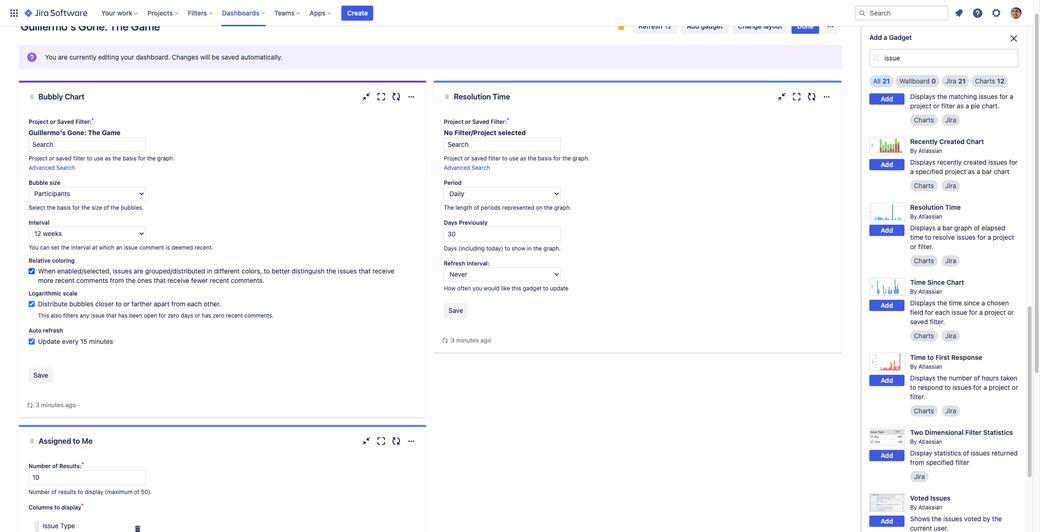 Task type: locate. For each thing, give the bounding box(es) containing it.
1 horizontal spatial basis
[[123, 155, 137, 162]]

number for number of results:
[[29, 463, 51, 470]]

logarithmic scale
[[29, 290, 77, 297]]

jira down resolve
[[946, 257, 957, 265]]

atlassian down "recently"
[[919, 147, 943, 154]]

minutes
[[457, 336, 479, 344], [89, 337, 113, 345], [41, 401, 64, 409]]

time left since at the bottom
[[911, 278, 926, 286]]

project or saved filter:
[[29, 118, 92, 125], [444, 118, 507, 125]]

dashboards
[[222, 9, 260, 17]]

issues down the graph
[[957, 233, 976, 241]]

0 horizontal spatial filter:
[[75, 118, 92, 125]]

add down resolution time image
[[881, 226, 894, 234]]

you inside bubbly chart region
[[29, 244, 38, 251]]

2 displays from the top
[[911, 158, 936, 166]]

1 horizontal spatial refresh
[[639, 22, 663, 30]]

in
[[960, 36, 966, 44], [527, 245, 532, 252], [207, 267, 212, 275]]

number for number of results to display (maximum of 50).
[[29, 488, 50, 495]]

from down display
[[911, 458, 925, 466]]

refresh for refresh interval:
[[444, 260, 465, 267]]

0 vertical spatial gone:
[[78, 20, 107, 33]]

saved inside resolution time region
[[473, 118, 489, 125]]

0 horizontal spatial are
[[58, 53, 68, 61]]

displays inside time since chart by atlassian displays the time since a chosen field for each issue for a project or saved filter.
[[911, 299, 936, 307]]

for inside recently created chart by atlassian displays recently created issues for a specified project as a bar chart
[[1010, 158, 1018, 166]]

the length of periods represented on the graph.
[[444, 204, 572, 211]]

21
[[883, 77, 890, 85], [959, 77, 966, 85]]

0 vertical spatial specified
[[916, 167, 944, 175]]

resolution inside the "resolution time by atlassian displays a bar graph of elapsed time to resolve issues for a project or filter."
[[911, 203, 944, 211]]

comment
[[139, 244, 164, 251]]

bar inside the "resolution time by atlassian displays a bar graph of elapsed time to resolve issues for a project or filter."
[[943, 224, 953, 232]]

issue
[[43, 522, 58, 530]]

0 vertical spatial days
[[444, 219, 458, 226]]

7 add button from the top
[[870, 450, 905, 461]]

1 horizontal spatial ago
[[481, 336, 491, 344]]

resolution for resolution time by atlassian displays a bar graph of elapsed time to resolve issues for a project or filter.
[[911, 203, 944, 211]]

3 by from the top
[[911, 147, 917, 154]]

advanced search link inside bubbly chart region
[[29, 164, 75, 171]]

close icon image
[[1009, 33, 1020, 44]]

2 add button from the top
[[870, 94, 905, 105]]

search
[[56, 164, 75, 171], [472, 164, 490, 171]]

2 project or saved filter: from the left
[[444, 118, 507, 125]]

search field inside bubbly chart region
[[29, 137, 146, 152]]

more dashboard actions image
[[825, 21, 837, 32]]

add inside button
[[687, 22, 700, 30]]

atlassian down first
[[919, 363, 943, 370]]

from right comments
[[110, 276, 124, 284]]

project or saved filter: for bubbly
[[29, 118, 92, 125]]

use for time
[[509, 155, 519, 162]]

advanced search link inside resolution time region
[[444, 164, 490, 171]]

2 advanced search link from the left
[[444, 164, 490, 171]]

ago for time
[[481, 336, 491, 344]]

previously
[[459, 219, 488, 226]]

1 horizontal spatial 21
[[959, 77, 966, 85]]

jira left labels
[[911, 36, 922, 44]]

add button down two dimensional filter statistics image
[[870, 450, 905, 461]]

1 21 from the left
[[883, 77, 890, 85]]

0 horizontal spatial in
[[207, 267, 212, 275]]

issues right distinguish
[[338, 267, 357, 275]]

0 horizontal spatial display
[[61, 504, 81, 511]]

of right length
[[474, 204, 479, 211]]

by inside the "resolution time by atlassian displays a bar graph of elapsed time to resolve issues for a project or filter."
[[911, 213, 917, 220]]

as
[[957, 102, 964, 110], [105, 155, 111, 162], [520, 155, 526, 162], [968, 167, 975, 175]]

None text field
[[29, 470, 146, 485]]

more actions for bubbly chart gadget image
[[406, 91, 417, 102]]

4 by from the top
[[911, 213, 917, 220]]

saved
[[57, 118, 74, 125], [473, 118, 489, 125]]

1 horizontal spatial are
[[134, 267, 143, 275]]

recent
[[55, 276, 75, 284], [210, 276, 229, 284], [226, 312, 243, 319]]

displays down wallboard 0
[[911, 92, 936, 100]]

your work
[[101, 9, 132, 17]]

8 atlassian from the top
[[919, 504, 943, 511]]

0 horizontal spatial receive
[[168, 276, 189, 284]]

Days Previously text field
[[444, 227, 561, 242]]

0 horizontal spatial 3
[[36, 401, 39, 409]]

atlassian inside by atlassian jira issue labels in a gadget
[[919, 25, 943, 32]]

recent.
[[195, 244, 213, 251]]

0 horizontal spatial basis
[[57, 204, 71, 211]]

appswitcher icon image
[[8, 7, 20, 19]]

comments. inside the distribute bubbles closer to or farther apart from each other. this also filters any issue that has been open for zero days or has zero recent comments.
[[245, 312, 274, 319]]

0 horizontal spatial advanced search link
[[29, 164, 75, 171]]

project or saved filter to use as the basis for the graph. advanced search inside resolution time region
[[444, 155, 590, 171]]

1 horizontal spatial advanced
[[444, 164, 470, 171]]

specified down recently
[[916, 167, 944, 175]]

2 filter: from the left
[[491, 118, 507, 125]]

5 by from the top
[[911, 288, 917, 295]]

5 atlassian from the top
[[919, 288, 943, 295]]

0 vertical spatial in
[[960, 36, 966, 44]]

1 vertical spatial ago
[[65, 401, 76, 409]]

2 by from the top
[[911, 82, 917, 89]]

voted
[[911, 494, 929, 502]]

by inside pie chart by atlassian displays the matching issues for a project or filter as a pie chart.
[[911, 82, 917, 89]]

1 horizontal spatial time
[[949, 299, 963, 307]]

issues up chart
[[989, 158, 1008, 166]]

receive
[[373, 267, 395, 275], [168, 276, 189, 284]]

saved down "bubbly chart"
[[57, 118, 74, 125]]

1 horizontal spatial 3
[[451, 336, 455, 344]]

bubble size
[[29, 179, 60, 186]]

create
[[347, 9, 368, 17]]

grouped/distributed
[[145, 267, 205, 275]]

or inside time since chart by atlassian displays the time since a chosen field for each issue for a project or saved filter.
[[1008, 308, 1014, 316]]

minutes inside resolution time region
[[457, 336, 479, 344]]

3 add button from the top
[[870, 159, 905, 171]]

1 vertical spatial you
[[29, 244, 38, 251]]

1 filter: from the left
[[75, 118, 92, 125]]

chart up the "created"
[[967, 137, 984, 145]]

0 horizontal spatial saved
[[57, 118, 74, 125]]

0 vertical spatial the
[[110, 20, 129, 33]]

2 days from the top
[[444, 245, 457, 252]]

3 atlassian from the top
[[919, 147, 943, 154]]

filter inside two dimensional filter statistics by atlassian display statistics of issues returned from specified filter
[[956, 458, 970, 466]]

days down length
[[444, 219, 458, 226]]

0 horizontal spatial minutes
[[41, 401, 64, 409]]

4 add button from the top
[[870, 225, 905, 236]]

1 horizontal spatial saved
[[473, 118, 489, 125]]

2 number from the top
[[29, 488, 50, 495]]

project
[[911, 102, 932, 110], [945, 167, 967, 175], [993, 233, 1015, 241], [985, 308, 1006, 316], [989, 383, 1011, 391]]

an arrow curved in a circular way on the button that refreshes the dashboard image for resolution time
[[442, 337, 449, 344]]

editing
[[98, 53, 119, 61]]

would
[[484, 285, 500, 292]]

charts up "recently"
[[914, 116, 935, 124]]

0 horizontal spatial the
[[88, 129, 100, 137]]

2 advanced from the left
[[444, 164, 470, 171]]

time inside time since chart by atlassian displays the time since a chosen field for each issue for a project or saved filter.
[[949, 299, 963, 307]]

0 horizontal spatial resolution
[[454, 92, 491, 101]]

2 atlassian from the top
[[919, 82, 943, 89]]

Search field
[[855, 5, 949, 20], [29, 137, 146, 152], [444, 137, 561, 152]]

1 horizontal spatial you
[[45, 53, 56, 61]]

add button for resolution time
[[870, 225, 905, 236]]

for inside the distribute bubbles closer to or farther apart from each other. this also filters any issue that has been open for zero days or has zero recent comments.
[[159, 312, 166, 319]]

issue left labels
[[923, 36, 939, 44]]

display left (maximum
[[85, 488, 103, 495]]

2 horizontal spatial basis
[[538, 155, 552, 162]]

3 minutes ago for bubbly
[[36, 401, 76, 409]]

1 horizontal spatial size
[[92, 204, 102, 211]]

4 displays from the top
[[911, 299, 936, 307]]

1 horizontal spatial filter:
[[491, 118, 507, 125]]

notifications image
[[954, 7, 965, 19]]

specified down statistics
[[927, 458, 954, 466]]

0 horizontal spatial use
[[94, 155, 103, 162]]

1 vertical spatial time
[[949, 299, 963, 307]]

recently
[[911, 137, 938, 145]]

that inside the distribute bubbles closer to or farther apart from each other. this also filters any issue that has been open for zero days or has zero recent comments.
[[106, 312, 117, 319]]

atlassian up display
[[919, 438, 943, 445]]

None submit
[[444, 303, 468, 318], [29, 368, 53, 383], [444, 303, 468, 318], [29, 368, 53, 383]]

5 displays from the top
[[911, 374, 936, 382]]

1 add button from the top
[[870, 37, 905, 49]]

0 horizontal spatial that
[[106, 312, 117, 319]]

filter: inside bubbly chart region
[[75, 118, 92, 125]]

2 has from the left
[[202, 312, 211, 319]]

add button for recently created chart
[[870, 159, 905, 171]]

1 vertical spatial guillermo's gone: the game
[[29, 129, 121, 137]]

in up fewer
[[207, 267, 212, 275]]

display
[[911, 449, 933, 457]]

size right the bubble
[[49, 179, 60, 186]]

filter. down respond
[[911, 393, 926, 401]]

1 search from the left
[[56, 164, 75, 171]]

0 horizontal spatial zero
[[168, 312, 179, 319]]

time to first response image
[[870, 353, 906, 371]]

2 project or saved filter to use as the basis for the graph. advanced search from the left
[[444, 155, 590, 171]]

an arrow curved in a circular way on the button that refreshes the dashboard image inside resolution time region
[[442, 337, 449, 344]]

issue down since
[[952, 308, 968, 316]]

1 number from the top
[[29, 463, 51, 470]]

0 vertical spatial 3
[[451, 336, 455, 344]]

recent down different
[[210, 276, 229, 284]]

3 minutes ago for resolution
[[451, 336, 491, 344]]

2 horizontal spatial in
[[960, 36, 966, 44]]

0 horizontal spatial each
[[187, 300, 202, 308]]

3 minutes ago inside resolution time region
[[451, 336, 491, 344]]

projects
[[147, 9, 173, 17]]

this
[[512, 285, 522, 292]]

by inside by atlassian jira issue labels in a gadget
[[911, 25, 917, 32]]

project down chosen
[[985, 308, 1006, 316]]

2 vertical spatial that
[[106, 312, 117, 319]]

search field inside resolution time region
[[444, 137, 561, 152]]

days for days (including today) to show in the graph.
[[444, 245, 457, 252]]

1 zero from the left
[[168, 312, 179, 319]]

apps button
[[307, 5, 335, 20]]

saved down field
[[911, 318, 928, 326]]

ago inside resolution time region
[[481, 336, 491, 344]]

0 horizontal spatial time
[[911, 233, 924, 241]]

advanced inside bubbly chart region
[[29, 164, 55, 171]]

zero down other.
[[213, 312, 224, 319]]

add for resolution time
[[881, 226, 894, 234]]

or inside the "resolution time by atlassian displays a bar graph of elapsed time to resolve issues for a project or filter."
[[911, 243, 917, 251]]

add down two dimensional filter statistics image
[[881, 452, 894, 460]]

add button down recently created chart image
[[870, 159, 905, 171]]

refresh resolution time image
[[806, 91, 818, 102]]

search field for resolution time
[[444, 137, 561, 152]]

filter. inside time to first response by atlassian displays the number of hours taken to respond to issues for a project or filter.
[[911, 393, 926, 401]]

chart
[[922, 72, 940, 80], [65, 92, 84, 101], [967, 137, 984, 145], [947, 278, 965, 286]]

the inside bubbly chart region
[[88, 129, 100, 137]]

1 by from the top
[[911, 25, 917, 32]]

3 displays from the top
[[911, 224, 936, 232]]

2 vertical spatial filter.
[[911, 393, 926, 401]]

1 vertical spatial filter.
[[930, 318, 946, 326]]

2 horizontal spatial that
[[359, 267, 371, 275]]

2 search from the left
[[472, 164, 490, 171]]

0 vertical spatial gadget
[[701, 22, 723, 30]]

add button down voted issues image
[[870, 516, 905, 527]]

1 horizontal spatial project or saved filter:
[[444, 118, 507, 125]]

saved inside time since chart by atlassian displays the time since a chosen field for each issue for a project or saved filter.
[[911, 318, 928, 326]]

charts left 12
[[976, 77, 996, 85]]

add down time since chart image
[[881, 301, 894, 309]]

2 horizontal spatial the
[[444, 204, 454, 211]]

by right time to first response image
[[911, 363, 917, 370]]

0 vertical spatial you
[[45, 53, 56, 61]]

for inside time to first response by atlassian displays the number of hours taken to respond to issues for a project or filter.
[[974, 383, 982, 391]]

of left 'hours'
[[974, 374, 980, 382]]

atlassian down since at the bottom
[[919, 288, 943, 295]]

issue type
[[43, 522, 75, 530]]

created
[[940, 137, 965, 145]]

set
[[51, 244, 59, 251]]

issues up the user.
[[944, 515, 963, 523]]

1 vertical spatial game
[[102, 129, 121, 137]]

1 days from the top
[[444, 219, 458, 226]]

respond
[[919, 383, 943, 391]]

1 horizontal spatial gadget
[[973, 36, 995, 44]]

filter. for since
[[930, 318, 946, 326]]

1 project or saved filter: from the left
[[29, 118, 92, 125]]

2 use from the left
[[509, 155, 519, 162]]

1 horizontal spatial each
[[936, 308, 950, 316]]

from
[[110, 276, 124, 284], [171, 300, 186, 308], [911, 458, 925, 466]]

which
[[99, 244, 114, 251]]

6 atlassian from the top
[[919, 363, 943, 370]]

3 minutes ago inside bubbly chart region
[[36, 401, 76, 409]]

refresh assigned to me image
[[391, 435, 402, 447]]

you can set the interval at which an issue comment is deemed recent.
[[29, 244, 213, 251]]

filter: for time
[[491, 118, 507, 125]]

number of results to display (maximum of 50).
[[29, 488, 152, 495]]

2 saved from the left
[[473, 118, 489, 125]]

logarithmic
[[29, 290, 61, 297]]

gadget
[[889, 33, 912, 41], [973, 36, 995, 44]]

advanced up period
[[444, 164, 470, 171]]

of left 50).
[[134, 488, 140, 495]]

gadget inside button
[[701, 22, 723, 30]]

distribute bubbles closer to or farther apart from each other. this also filters any issue that has been open for zero days or has zero recent comments.
[[38, 300, 274, 319]]

basis for time
[[538, 155, 552, 162]]

saved right be
[[221, 53, 239, 61]]

0 vertical spatial resolution
[[454, 92, 491, 101]]

banner containing your work
[[0, 0, 1034, 26]]

0 horizontal spatial you
[[29, 244, 38, 251]]

are left currently
[[58, 53, 68, 61]]

1 vertical spatial gadget
[[523, 285, 542, 292]]

add down pie chart image
[[881, 95, 894, 103]]

1 horizontal spatial bar
[[983, 167, 992, 175]]

0 vertical spatial that
[[359, 267, 371, 275]]

of inside the "resolution time by atlassian displays a bar graph of elapsed time to resolve issues for a project or filter."
[[974, 224, 980, 232]]

issues inside two dimensional filter statistics by atlassian display statistics of issues returned from specified filter
[[971, 449, 990, 457]]

0 vertical spatial filter.
[[919, 243, 934, 251]]

you for you are currently editing your dashboard. changes will be saved automatically.
[[45, 53, 56, 61]]

chart inside recently created chart by atlassian displays recently created issues for a specified project as a bar chart
[[967, 137, 984, 145]]

gadget left change
[[701, 22, 723, 30]]

add down voted issues image
[[881, 517, 894, 525]]

saved inside bubbly chart region
[[57, 118, 74, 125]]

issue
[[923, 36, 939, 44], [124, 244, 138, 251], [952, 308, 968, 316], [91, 312, 105, 319]]

each inside the distribute bubbles closer to or farther apart from each other. this also filters any issue that has been open for zero days or has zero recent comments.
[[187, 300, 202, 308]]

has left "been"
[[118, 312, 128, 319]]

filter: up 'selected'
[[491, 118, 507, 125]]

fewer
[[191, 276, 208, 284]]

1 saved from the left
[[57, 118, 74, 125]]

0 horizontal spatial 3 minutes ago
[[36, 401, 76, 409]]

an arrow curved in a circular way on the button that refreshes the dashboard image
[[442, 337, 449, 344], [26, 401, 34, 409]]

add
[[687, 22, 700, 30], [870, 33, 882, 41], [881, 39, 894, 47], [881, 95, 894, 103], [881, 161, 894, 169], [881, 226, 894, 234], [881, 301, 894, 309], [881, 376, 894, 384], [881, 452, 894, 460], [881, 517, 894, 525]]

by
[[911, 25, 917, 32], [911, 82, 917, 89], [911, 147, 917, 154], [911, 213, 917, 220], [911, 288, 917, 295], [911, 363, 917, 370], [911, 438, 917, 445], [911, 504, 917, 511]]

7 by from the top
[[911, 438, 917, 445]]

refresh
[[639, 22, 663, 30], [444, 260, 465, 267]]

by down pie
[[911, 82, 917, 89]]

1 horizontal spatial display
[[85, 488, 103, 495]]

4 atlassian from the top
[[919, 213, 943, 220]]

saved down filter/project
[[472, 155, 487, 162]]

1 vertical spatial number
[[29, 488, 50, 495]]

issues
[[931, 494, 951, 502]]

basis inside resolution time region
[[538, 155, 552, 162]]

advanced inside resolution time region
[[444, 164, 470, 171]]

8 by from the top
[[911, 504, 917, 511]]

1 horizontal spatial search field
[[444, 137, 561, 152]]

refresh image
[[665, 23, 672, 30]]

0 vertical spatial number
[[29, 463, 51, 470]]

1 horizontal spatial search
[[472, 164, 490, 171]]

21 for all 21
[[883, 77, 890, 85]]

use for chart
[[94, 155, 103, 162]]

charts down field
[[914, 332, 935, 340]]

resolution time image
[[870, 203, 906, 221]]

1 vertical spatial 3 minutes ago
[[36, 401, 76, 409]]

saved up no filter/project selected
[[473, 118, 489, 125]]

add right refresh 'image'
[[687, 22, 700, 30]]

Auto refresh checkbox
[[29, 337, 35, 346]]

project down 'hours'
[[989, 383, 1011, 391]]

other.
[[204, 300, 221, 308]]

guillermo's down the bubbly
[[29, 129, 66, 137]]

0 vertical spatial an arrow curved in a circular way on the button that refreshes the dashboard image
[[442, 337, 449, 344]]

by inside time to first response by atlassian displays the number of hours taken to respond to issues for a project or filter.
[[911, 363, 917, 370]]

0 horizontal spatial game
[[102, 129, 121, 137]]

0 horizontal spatial refresh
[[444, 260, 465, 267]]

1 horizontal spatial project or saved filter to use as the basis for the graph. advanced search
[[444, 155, 590, 171]]

filter.
[[919, 243, 934, 251], [930, 318, 946, 326], [911, 393, 926, 401]]

resolve
[[933, 233, 955, 241]]

project or saved filter to use as the basis for the graph. advanced search inside bubbly chart region
[[29, 155, 174, 171]]

from up days at the bottom left of the page
[[171, 300, 186, 308]]

1 vertical spatial an arrow curved in a circular way on the button that refreshes the dashboard image
[[26, 401, 34, 409]]

21 up "matching" at the right top of the page
[[959, 77, 966, 85]]

select the basis for the size of the bubbles.
[[29, 204, 144, 211]]

project or saved filter to use as the basis for the graph. advanced search
[[29, 155, 174, 171], [444, 155, 590, 171]]

filter. inside time since chart by atlassian displays the time since a chosen field for each issue for a project or saved filter.
[[930, 318, 946, 326]]

add button down pie chart image
[[870, 94, 905, 105]]

2 horizontal spatial from
[[911, 458, 925, 466]]

add for recently created chart
[[881, 161, 894, 169]]

issues inside the "resolution time by atlassian displays a bar graph of elapsed time to resolve issues for a project or filter."
[[957, 233, 976, 241]]

1 horizontal spatial in
[[527, 245, 532, 252]]

filter. down resolve
[[919, 243, 934, 251]]

1 horizontal spatial resolution
[[911, 203, 944, 211]]

1 horizontal spatial from
[[171, 300, 186, 308]]

since
[[928, 278, 945, 286]]

2 vertical spatial in
[[207, 267, 212, 275]]

or inside pie chart by atlassian displays the matching issues for a project or filter as a pie chart.
[[934, 102, 940, 110]]

saved up bubble size
[[56, 155, 72, 162]]

atlassian down pie
[[919, 82, 943, 89]]

more actions for assigned to me gadget image
[[406, 435, 417, 447]]

add for voted issues
[[881, 517, 894, 525]]

by down two
[[911, 438, 917, 445]]

star guillermo's gone: the game image
[[616, 21, 627, 32]]

display
[[85, 488, 103, 495], [61, 504, 81, 511]]

any
[[80, 312, 89, 319]]

charts up since at the bottom
[[914, 257, 935, 265]]

1 vertical spatial guillermo's
[[29, 129, 66, 137]]

size
[[49, 179, 60, 186], [92, 204, 102, 211]]

1 project or saved filter to use as the basis for the graph. advanced search from the left
[[29, 155, 174, 171]]

been
[[129, 312, 142, 319]]

jira software image
[[24, 7, 87, 19], [24, 7, 87, 19]]

all 21
[[874, 77, 890, 85]]

first
[[936, 353, 950, 361]]

add button for voted issues
[[870, 516, 905, 527]]

since
[[964, 299, 980, 307]]

each up days at the bottom left of the page
[[187, 300, 202, 308]]

1 horizontal spatial use
[[509, 155, 519, 162]]

issues up chart.
[[979, 92, 998, 100]]

time left first
[[911, 353, 926, 361]]

advanced search link
[[29, 164, 75, 171], [444, 164, 490, 171]]

resolution
[[454, 92, 491, 101], [911, 203, 944, 211]]

advanced up bubble size
[[29, 164, 55, 171]]

gadget down help icon
[[973, 36, 995, 44]]

an arrow curved in a circular way on the button that refreshes the dashboard image for bubbly chart
[[26, 401, 34, 409]]

time
[[911, 233, 924, 241], [949, 299, 963, 307]]

0 horizontal spatial project or saved filter:
[[29, 118, 92, 125]]

ago for chart
[[65, 401, 76, 409]]

search up bubble size
[[56, 164, 75, 171]]

atlassian
[[919, 25, 943, 32], [919, 82, 943, 89], [919, 147, 943, 154], [919, 213, 943, 220], [919, 288, 943, 295], [919, 363, 943, 370], [919, 438, 943, 445], [919, 504, 943, 511]]

of left bubbles.
[[104, 204, 109, 211]]

1 has from the left
[[118, 312, 128, 319]]

1 horizontal spatial 3 minutes ago
[[451, 336, 491, 344]]

display down results
[[61, 504, 81, 511]]

1 atlassian from the top
[[919, 25, 943, 32]]

voted issues image
[[870, 494, 906, 512]]

chart
[[994, 167, 1010, 175]]

bubbly chart region
[[26, 111, 419, 410]]

1 horizontal spatial an arrow curved in a circular way on the button that refreshes the dashboard image
[[442, 337, 449, 344]]

add up pie chart image
[[881, 39, 894, 47]]

results:
[[59, 463, 82, 470]]

1 use from the left
[[94, 155, 103, 162]]

0 horizontal spatial from
[[110, 276, 124, 284]]

settings image
[[991, 7, 1003, 19]]

closer
[[95, 300, 114, 308]]

search field for bubbly chart
[[29, 137, 146, 152]]

2 vertical spatial the
[[444, 204, 454, 211]]

use inside bubbly chart region
[[94, 155, 103, 162]]

are inside when enabled/selected, issues are grouped/distributed in different colors, to better distinguish the issues that receive more recent comments from the ones that receive fewer recent comments.
[[134, 267, 143, 275]]

0 horizontal spatial project or saved filter to use as the basis for the graph. advanced search
[[29, 155, 174, 171]]

as inside recently created chart by atlassian displays recently created issues for a specified project as a bar chart
[[968, 167, 975, 175]]

1 advanced from the left
[[29, 164, 55, 171]]

charts for to
[[914, 407, 935, 415]]

jira up voted
[[914, 472, 925, 480]]

jira inside by atlassian jira issue labels in a gadget
[[911, 36, 922, 44]]

issues down number
[[953, 383, 972, 391]]

refresh inside resolution time region
[[444, 260, 465, 267]]

1 vertical spatial gone:
[[67, 129, 86, 137]]

guillermo's gone: the game down your
[[21, 20, 160, 33]]

1 vertical spatial 3
[[36, 401, 39, 409]]

8 add button from the top
[[870, 516, 905, 527]]

issues down the filter
[[971, 449, 990, 457]]

project or saved filter: down "bubbly chart"
[[29, 118, 92, 125]]

atlassian inside time since chart by atlassian displays the time since a chosen field for each issue for a project or saved filter.
[[919, 288, 943, 295]]

2 horizontal spatial minutes
[[457, 336, 479, 344]]

time up the graph
[[946, 203, 961, 211]]

6 add button from the top
[[870, 375, 905, 386]]

atlassian inside the "resolution time by atlassian displays a bar graph of elapsed time to resolve issues for a project or filter."
[[919, 213, 943, 220]]

of
[[104, 204, 109, 211], [474, 204, 479, 211], [974, 224, 980, 232], [974, 374, 980, 382], [964, 449, 970, 457], [52, 463, 58, 470], [51, 488, 57, 495], [134, 488, 140, 495]]

advanced for resolution time
[[444, 164, 470, 171]]

for inside pie chart by atlassian displays the matching issues for a project or filter as a pie chart.
[[1000, 92, 1008, 100]]

project down wallboard 0
[[911, 102, 932, 110]]

add gadget button
[[682, 19, 729, 34]]

12
[[998, 77, 1005, 85]]

guillermo's inside bubbly chart region
[[29, 129, 66, 137]]

as inside resolution time region
[[520, 155, 526, 162]]

displays up respond
[[911, 374, 936, 382]]

assigned
[[39, 437, 71, 445]]

project or saved filter: inside bubbly chart region
[[29, 118, 92, 125]]

1 displays from the top
[[911, 92, 936, 100]]

bubbles
[[69, 300, 94, 308]]

2 21 from the left
[[959, 77, 966, 85]]

0 horizontal spatial bar
[[943, 224, 953, 232]]

projects button
[[145, 5, 182, 20]]

add button up pie chart image
[[870, 37, 905, 49]]

add button
[[870, 37, 905, 49], [870, 94, 905, 105], [870, 159, 905, 171], [870, 225, 905, 236], [870, 300, 905, 311], [870, 375, 905, 386], [870, 450, 905, 461], [870, 516, 905, 527]]

like
[[501, 285, 510, 292]]

filter: for chart
[[75, 118, 92, 125]]

1 horizontal spatial minutes
[[89, 337, 113, 345]]

0 vertical spatial game
[[131, 20, 160, 33]]

layout
[[764, 22, 783, 30]]

0 horizontal spatial ago
[[65, 401, 76, 409]]

displays up field
[[911, 299, 936, 307]]

5 add button from the top
[[870, 300, 905, 311]]

add gadget
[[687, 22, 723, 30]]

update every 15 minutes
[[38, 337, 113, 345]]

project
[[29, 118, 48, 125], [444, 118, 464, 125], [29, 155, 47, 162], [444, 155, 463, 162]]

7 atlassian from the top
[[919, 438, 943, 445]]

banner
[[0, 0, 1034, 26]]

bar left chart
[[983, 167, 992, 175]]

an arrow curved in a circular way on the button that refreshes the dashboard image inside bubbly chart region
[[26, 401, 34, 409]]

time left resolve
[[911, 233, 924, 241]]

by down voted
[[911, 504, 917, 511]]

displays inside pie chart by atlassian displays the matching issues for a project or filter as a pie chart.
[[911, 92, 936, 100]]

atlassian inside voted issues by atlassian shows the issues voted by the current user.
[[919, 504, 943, 511]]

jira right '0'
[[946, 77, 957, 85]]

guillermo's
[[21, 20, 76, 33], [29, 129, 66, 137]]

refresh down '(including'
[[444, 260, 465, 267]]

issues
[[979, 92, 998, 100], [989, 158, 1008, 166], [957, 233, 976, 241], [113, 267, 132, 275], [338, 267, 357, 275], [953, 383, 972, 391], [971, 449, 990, 457], [944, 515, 963, 523]]

scale
[[63, 290, 77, 297]]

3
[[451, 336, 455, 344], [36, 401, 39, 409]]

1 advanced search link from the left
[[29, 164, 75, 171]]

number
[[29, 463, 51, 470], [29, 488, 50, 495]]

6 by from the top
[[911, 363, 917, 370]]

statistics
[[935, 449, 962, 457]]

0 vertical spatial bar
[[983, 167, 992, 175]]

1 horizontal spatial game
[[131, 20, 160, 33]]

by inside recently created chart by atlassian displays recently created issues for a specified project as a bar chart
[[911, 147, 917, 154]]

0 vertical spatial display
[[85, 488, 103, 495]]

to inside the "resolution time by atlassian displays a bar graph of elapsed time to resolve issues for a project or filter."
[[926, 233, 932, 241]]

by up 'add a gadget'
[[911, 25, 917, 32]]

project or saved filter: for resolution
[[444, 118, 507, 125]]

advanced search link for bubbly
[[29, 164, 75, 171]]

chart inside pie chart by atlassian displays the matching issues for a project or filter as a pie chart.
[[922, 72, 940, 80]]

add button for pie chart
[[870, 94, 905, 105]]

2 horizontal spatial search field
[[855, 5, 949, 20]]

number down assigned
[[29, 463, 51, 470]]

coloring
[[52, 257, 75, 264]]

filter: down "bubbly chart"
[[75, 118, 92, 125]]

ago inside bubbly chart region
[[65, 401, 76, 409]]

days for days previously
[[444, 219, 458, 226]]



Task type: vqa. For each thing, say whether or not it's contained in the screenshot.
2nd 21 from the right
yes



Task type: describe. For each thing, give the bounding box(es) containing it.
add button for time to first response
[[870, 375, 905, 386]]

the inside pie chart by atlassian displays the matching issues for a project or filter as a pie chart.
[[938, 92, 948, 100]]

time to first response by atlassian displays the number of hours taken to respond to issues for a project or filter.
[[911, 353, 1019, 401]]

when
[[38, 267, 56, 275]]

is
[[166, 244, 170, 251]]

you
[[473, 285, 482, 292]]

filter. for to
[[911, 393, 926, 401]]

displays inside time to first response by atlassian displays the number of hours taken to respond to issues for a project or filter.
[[911, 374, 936, 382]]

in for a
[[960, 36, 966, 44]]

project or saved filter to use as the basis for the graph. advanced search for bubbly chart
[[29, 155, 174, 171]]

charts 12
[[976, 77, 1005, 85]]

more actions for resolution time gadget image
[[821, 91, 833, 102]]

field
[[911, 308, 924, 316]]

change layout
[[738, 22, 783, 30]]

show
[[512, 245, 526, 252]]

0 vertical spatial are
[[58, 53, 68, 61]]

teams
[[275, 9, 295, 17]]

0 vertical spatial size
[[49, 179, 60, 186]]

done link
[[792, 19, 820, 34]]

1 horizontal spatial that
[[154, 276, 166, 284]]

2 zero from the left
[[213, 312, 224, 319]]

two dimensional filter statistics by atlassian display statistics of issues returned from specified filter
[[911, 428, 1018, 466]]

1 vertical spatial display
[[61, 504, 81, 511]]

filter inside resolution time region
[[489, 155, 501, 162]]

every
[[62, 337, 79, 345]]

recently created chart image
[[870, 137, 906, 156]]

at
[[92, 244, 97, 251]]

minutes for resolution time
[[457, 336, 479, 344]]

apart
[[154, 300, 170, 308]]

for inside resolution time region
[[554, 155, 561, 162]]

recently created chart by atlassian displays recently created issues for a specified project as a bar chart
[[911, 137, 1018, 175]]

in for the
[[527, 245, 532, 252]]

create button
[[342, 5, 374, 20]]

your work button
[[99, 5, 142, 20]]

distribute
[[38, 300, 68, 308]]

from inside when enabled/selected, issues are grouped/distributed in different colors, to better distinguish the issues that receive more recent comments from the ones that receive fewer recent comments.
[[110, 276, 124, 284]]

guillermo's gone: the game inside bubbly chart region
[[29, 129, 121, 137]]

created
[[964, 158, 987, 166]]

a inside by atlassian jira issue labels in a gadget
[[967, 36, 971, 44]]

refresh
[[43, 327, 63, 334]]

dashboard.
[[136, 53, 170, 61]]

time since chart image
[[870, 278, 906, 296]]

enabled/selected,
[[57, 267, 111, 275]]

displays inside recently created chart by atlassian displays recently created issues for a specified project as a bar chart
[[911, 158, 936, 166]]

displays inside the "resolution time by atlassian displays a bar graph of elapsed time to resolve issues for a project or filter."
[[911, 224, 936, 232]]

add for time to first response
[[881, 376, 894, 384]]

add up all
[[870, 33, 882, 41]]

refresh interval:
[[444, 260, 490, 267]]

resolution time region
[[442, 111, 835, 345]]

statistics
[[984, 428, 1013, 436]]

resolution time
[[454, 92, 510, 101]]

can
[[40, 244, 50, 251]]

time inside the "resolution time by atlassian displays a bar graph of elapsed time to resolve issues for a project or filter."
[[946, 203, 961, 211]]

to inside the distribute bubbles closer to or farther apart from each other. this also filters any issue that has been open for zero days or has zero recent comments.
[[116, 300, 122, 308]]

jira 21
[[946, 77, 966, 85]]

add for pie chart
[[881, 95, 894, 103]]

often
[[457, 285, 471, 292]]

filters
[[188, 9, 207, 17]]

elapsed
[[982, 224, 1006, 232]]

pie chart image
[[870, 71, 906, 90]]

as inside bubbly chart region
[[105, 155, 111, 162]]

filter/project
[[455, 129, 497, 137]]

project up no
[[444, 118, 464, 125]]

atlassian inside pie chart by atlassian displays the matching issues for a project or filter as a pie chart.
[[919, 82, 943, 89]]

advanced for bubbly chart
[[29, 164, 55, 171]]

user.
[[934, 524, 949, 532]]

chosen
[[987, 299, 1009, 307]]

an
[[116, 244, 122, 251]]

add a gadget
[[870, 33, 912, 41]]

current
[[911, 524, 933, 532]]

recent inside the distribute bubbles closer to or farther apart from each other. this also filters any issue that has been open for zero days or has zero recent comments.
[[226, 312, 243, 319]]

of inside two dimensional filter statistics by atlassian display statistics of issues returned from specified filter
[[964, 449, 970, 457]]

issue inside by atlassian jira issue labels in a gadget
[[923, 36, 939, 44]]

resolution for resolution time
[[454, 92, 491, 101]]

time inside time since chart by atlassian displays the time since a chosen field for each issue for a project or saved filter.
[[911, 278, 926, 286]]

by inside time since chart by atlassian displays the time since a chosen field for each issue for a project or saved filter.
[[911, 288, 917, 295]]

ones
[[137, 276, 152, 284]]

wallboard 0
[[900, 77, 936, 85]]

saved for bubbly
[[57, 118, 74, 125]]

different
[[214, 267, 240, 275]]

dashboards button
[[219, 5, 269, 20]]

automatically.
[[241, 53, 283, 61]]

dimensional
[[925, 428, 964, 436]]

currently
[[69, 53, 96, 61]]

chart.
[[982, 102, 1000, 110]]

saved for resolution
[[473, 118, 489, 125]]

search for resolution
[[472, 164, 490, 171]]

your
[[121, 53, 134, 61]]

project inside recently created chart by atlassian displays recently created issues for a specified project as a bar chart
[[945, 167, 967, 175]]

advanced search link for resolution
[[444, 164, 490, 171]]

project or saved filter to use as the basis for the graph. advanced search for resolution time
[[444, 155, 590, 171]]

Distribute bubbles closer to or farther apart from each other. checkbox
[[29, 299, 35, 309]]

project inside time to first response by atlassian displays the number of hours taken to respond to issues for a project or filter.
[[989, 383, 1011, 391]]

help image
[[973, 7, 984, 19]]

relative
[[29, 257, 51, 264]]

taken
[[1001, 374, 1018, 382]]

you for you can set the interval at which an issue comment is deemed recent.
[[29, 244, 38, 251]]

filter
[[966, 428, 982, 436]]

when enabled/selected, issues are grouped/distributed in different colors, to better distinguish the issues that receive more recent comments from the ones that receive fewer recent comments.
[[38, 267, 395, 284]]

1 vertical spatial size
[[92, 204, 102, 211]]

gone: inside bubbly chart region
[[67, 129, 86, 137]]

number
[[949, 374, 973, 382]]

21 for jira 21
[[959, 77, 966, 85]]

no filter/project selected
[[444, 129, 526, 137]]

deemed
[[172, 244, 193, 251]]

minimize bubbly chart image
[[361, 91, 372, 102]]

columns to display
[[29, 504, 81, 511]]

saved inside bubbly chart region
[[56, 155, 72, 162]]

graph
[[955, 224, 972, 232]]

refresh bubbly chart image
[[391, 91, 402, 102]]

issues inside recently created chart by atlassian displays recently created issues for a specified project as a bar chart
[[989, 158, 1008, 166]]

add button for two dimensional filter statistics
[[870, 450, 905, 461]]

period
[[444, 179, 462, 186]]

update
[[550, 285, 569, 292]]

or inside time to first response by atlassian displays the number of hours taken to respond to issues for a project or filter.
[[1012, 383, 1019, 391]]

project inside pie chart by atlassian displays the matching issues for a project or filter as a pie chart.
[[911, 102, 932, 110]]

search image
[[859, 9, 867, 17]]

time up 'selected'
[[493, 92, 510, 101]]

filter. inside the "resolution time by atlassian displays a bar graph of elapsed time to resolve issues for a project or filter."
[[919, 243, 934, 251]]

voted issues by atlassian shows the issues voted by the current user.
[[911, 494, 1002, 532]]

issues down you can set the interval at which an issue comment is deemed recent. at the left top of page
[[113, 267, 132, 275]]

filter inside bubbly chart region
[[73, 155, 85, 162]]

0
[[932, 77, 936, 85]]

maximize resolution time image
[[791, 91, 803, 102]]

atlassian inside two dimensional filter statistics by atlassian display statistics of issues returned from specified filter
[[919, 438, 943, 445]]

your profile and settings image
[[1011, 7, 1022, 19]]

interval
[[71, 244, 91, 251]]

jira up first
[[946, 332, 957, 340]]

jira down recently
[[946, 182, 957, 190]]

time inside the "resolution time by atlassian displays a bar graph of elapsed time to resolve issues for a project or filter."
[[911, 233, 924, 241]]

shows
[[911, 515, 931, 523]]

recently
[[938, 158, 962, 166]]

filter inside pie chart by atlassian displays the matching issues for a project or filter as a pie chart.
[[942, 102, 956, 110]]

on
[[536, 204, 543, 211]]

charts for chart
[[914, 116, 935, 124]]

of inside bubbly chart region
[[104, 204, 109, 211]]

the inside time to first response by atlassian displays the number of hours taken to respond to issues for a project or filter.
[[938, 374, 948, 382]]

pie chart by atlassian displays the matching issues for a project or filter as a pie chart.
[[911, 72, 1014, 110]]

gadget inside by atlassian jira issue labels in a gadget
[[973, 36, 995, 44]]

specified inside two dimensional filter statistics by atlassian display statistics of issues returned from specified filter
[[927, 458, 954, 466]]

by inside voted issues by atlassian shows the issues voted by the current user.
[[911, 504, 917, 511]]

refresh for refresh
[[639, 22, 663, 30]]

issue right an
[[124, 244, 138, 251]]

atlassian inside time to first response by atlassian displays the number of hours taken to respond to issues for a project or filter.
[[919, 363, 943, 370]]

of inside resolution time region
[[474, 204, 479, 211]]

atlassian inside recently created chart by atlassian displays recently created issues for a specified project as a bar chart
[[919, 147, 943, 154]]

filters
[[63, 312, 78, 319]]

project down the bubbly
[[29, 118, 48, 125]]

of left results:
[[52, 463, 58, 470]]

from inside two dimensional filter statistics by atlassian display statistics of issues returned from specified filter
[[911, 458, 925, 466]]

by
[[984, 515, 991, 523]]

search for bubbly
[[56, 164, 75, 171]]

charts for created
[[914, 182, 935, 190]]

in for different
[[207, 267, 212, 275]]

how often you would like this gadget to update
[[444, 285, 569, 292]]

pie
[[911, 72, 920, 80]]

change
[[738, 22, 762, 30]]

bubbly chart
[[38, 92, 84, 101]]

results
[[58, 488, 76, 495]]

maximize assigned to me image
[[376, 435, 387, 447]]

for inside the "resolution time by atlassian displays a bar graph of elapsed time to resolve issues for a project or filter."
[[978, 233, 986, 241]]

charts for since
[[914, 332, 935, 340]]

minutes for bubbly chart
[[41, 401, 64, 409]]

bar inside recently created chart by atlassian displays recently created issues for a specified project as a bar chart
[[983, 167, 992, 175]]

Search gadgets field
[[882, 50, 1018, 67]]

of inside time to first response by atlassian displays the number of hours taken to respond to issues for a project or filter.
[[974, 374, 980, 382]]

project inside the "resolution time by atlassian displays a bar graph of elapsed time to resolve issues for a project or filter."
[[993, 233, 1015, 241]]

specified inside recently created chart by atlassian displays recently created issues for a specified project as a bar chart
[[916, 167, 944, 175]]

maximize bubbly chart image
[[376, 91, 387, 102]]

0 horizontal spatial gadget
[[889, 33, 912, 41]]

issue inside the distribute bubbles closer to or farther apart from each other. this also filters any issue that has been open for zero days or has zero recent comments.
[[91, 312, 105, 319]]

columns
[[29, 504, 53, 511]]

from inside the distribute bubbles closer to or farther apart from each other. this also filters any issue that has been open for zero days or has zero recent comments.
[[171, 300, 186, 308]]

as inside pie chart by atlassian displays the matching issues for a project or filter as a pie chart.
[[957, 102, 964, 110]]

When enabled/selected, issues are grouped/distributed in different colors, to better distinguish the issues that receive more recent comments from the ones that receive fewer recent comments. checkbox
[[29, 266, 35, 276]]

issues inside voted issues by atlassian shows the issues voted by the current user.
[[944, 515, 963, 523]]

periods
[[481, 204, 501, 211]]

by inside two dimensional filter statistics by atlassian display statistics of issues returned from specified filter
[[911, 438, 917, 445]]

saved inside resolution time region
[[472, 155, 487, 162]]

add button for time since chart
[[870, 300, 905, 311]]

represented
[[502, 204, 535, 211]]

issues inside pie chart by atlassian displays the matching issues for a project or filter as a pie chart.
[[979, 92, 998, 100]]

primary element
[[6, 0, 855, 26]]

comments. inside when enabled/selected, issues are grouped/distributed in different colors, to better distinguish the issues that receive more recent comments from the ones that receive fewer recent comments.
[[231, 276, 265, 284]]

of left results
[[51, 488, 57, 495]]

two
[[911, 428, 924, 436]]

add for two dimensional filter statistics
[[881, 452, 894, 460]]

project up period
[[444, 155, 463, 162]]

minimize resolution time image
[[776, 91, 788, 102]]

charts for time
[[914, 257, 935, 265]]

two dimensional filter statistics image
[[870, 428, 906, 446]]

the inside time since chart by atlassian displays the time since a chosen field for each issue for a project or saved filter.
[[938, 299, 948, 307]]

labels
[[941, 36, 959, 44]]

1 horizontal spatial receive
[[373, 267, 395, 275]]

basis for chart
[[123, 155, 137, 162]]

search field inside banner
[[855, 5, 949, 20]]

chart right the bubbly
[[65, 92, 84, 101]]

changes
[[172, 53, 199, 61]]

graph. inside bubbly chart region
[[157, 155, 174, 162]]

recent up scale in the bottom of the page
[[55, 276, 75, 284]]

jira up the created
[[946, 116, 957, 124]]

jira up dimensional
[[946, 407, 957, 415]]

apps
[[310, 9, 326, 17]]

project up the bubble
[[29, 155, 47, 162]]

0 vertical spatial guillermo's
[[21, 20, 76, 33]]

3 for resolution
[[451, 336, 455, 344]]

a inside time to first response by atlassian displays the number of hours taken to respond to issues for a project or filter.
[[984, 383, 988, 391]]

chart inside time since chart by atlassian displays the time since a chosen field for each issue for a project or saved filter.
[[947, 278, 965, 286]]

0 vertical spatial guillermo's gone: the game
[[21, 20, 160, 33]]

issue inside time since chart by atlassian displays the time since a chosen field for each issue for a project or saved filter.
[[952, 308, 968, 316]]

issues inside time to first response by atlassian displays the number of hours taken to respond to issues for a project or filter.
[[953, 383, 972, 391]]

3 for bubbly
[[36, 401, 39, 409]]

to inside when enabled/selected, issues are grouped/distributed in different colors, to better distinguish the issues that receive more recent comments from the ones that receive fewer recent comments.
[[264, 267, 270, 275]]

the inside resolution time region
[[444, 204, 454, 211]]

number of results:
[[29, 463, 82, 470]]

add for time since chart
[[881, 301, 894, 309]]

select
[[29, 204, 45, 211]]

all
[[874, 77, 881, 85]]

1 horizontal spatial the
[[110, 20, 129, 33]]

time inside time to first response by atlassian displays the number of hours taken to respond to issues for a project or filter.
[[911, 353, 926, 361]]

pie
[[971, 102, 981, 110]]

interval
[[29, 219, 50, 226]]

minimize assigned to me image
[[361, 435, 372, 447]]

gadget inside resolution time region
[[523, 285, 542, 292]]

each inside time since chart by atlassian displays the time since a chosen field for each issue for a project or saved filter.
[[936, 308, 950, 316]]

game inside bubbly chart region
[[102, 129, 121, 137]]



